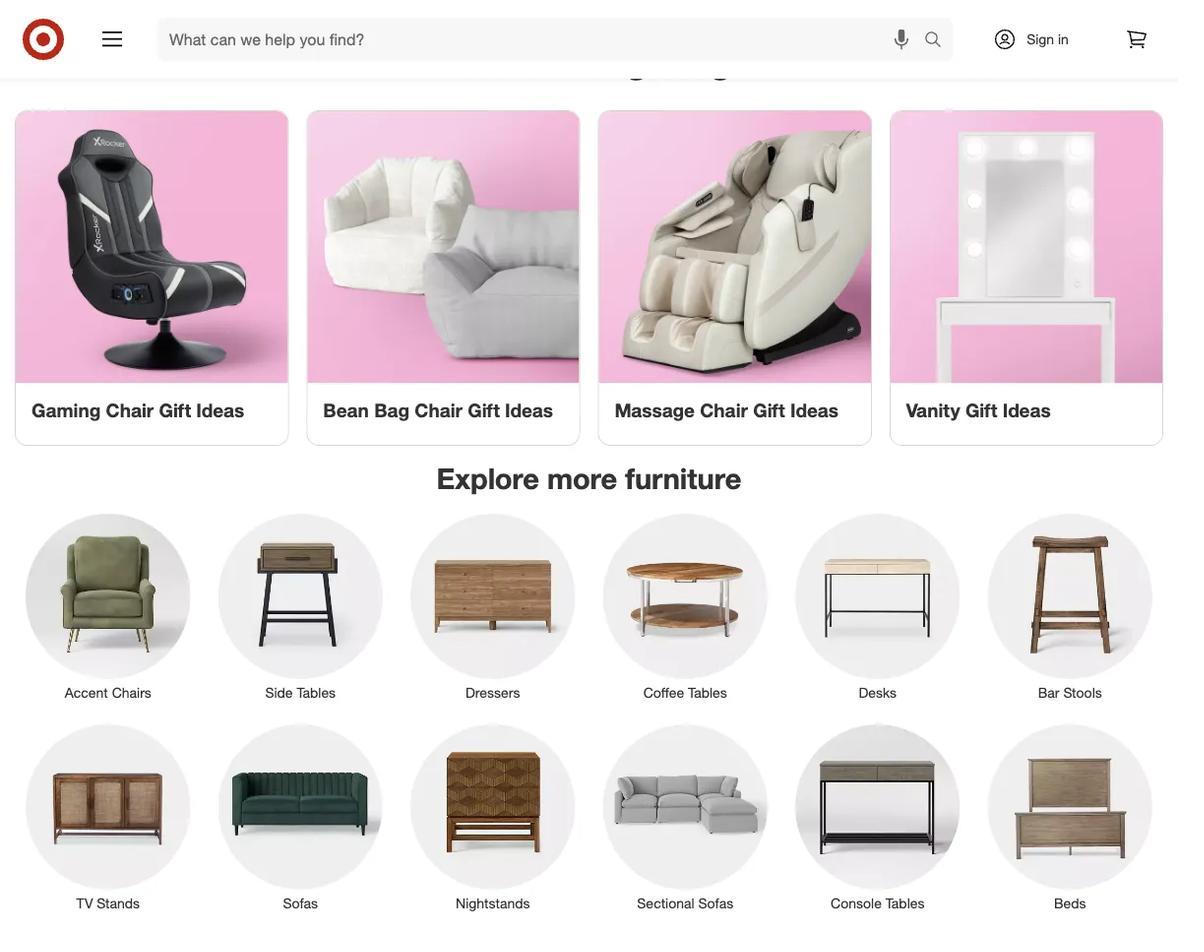 Task type: describe. For each thing, give the bounding box(es) containing it.
ideas inside "link"
[[791, 399, 839, 421]]

side tables link
[[204, 510, 397, 703]]

tables for console tables
[[886, 895, 925, 912]]

4 gift from the left
[[966, 399, 998, 421]]

tv stands link
[[12, 721, 204, 914]]

accent chairs
[[65, 685, 152, 702]]

side tables
[[265, 685, 336, 702]]

console
[[831, 895, 882, 912]]

go-tos for gifting
[[447, 39, 732, 82]]

vanity
[[907, 399, 961, 421]]

tv stands
[[76, 895, 140, 912]]

vanity gift ideas link
[[891, 111, 1163, 445]]

dressers
[[466, 685, 521, 702]]

chairs
[[112, 685, 152, 702]]

massage
[[615, 399, 695, 421]]

2 ideas from the left
[[505, 399, 553, 421]]

bar stools
[[1039, 685, 1103, 702]]

dressers link
[[397, 510, 589, 703]]

coffee
[[644, 685, 685, 702]]

coffee tables link
[[589, 510, 782, 703]]

gaming chair gift ideas link
[[16, 111, 288, 445]]

for
[[571, 39, 617, 82]]

stools
[[1064, 685, 1103, 702]]

sofas inside sectional sofas link
[[699, 895, 734, 912]]

search
[[916, 32, 963, 51]]

massage chair gift ideas link
[[599, 111, 871, 445]]

sofas link
[[204, 721, 397, 914]]

bar stools link
[[975, 510, 1167, 703]]

bar
[[1039, 685, 1060, 702]]

vanity gift ideas
[[907, 399, 1052, 421]]

sectional sofas
[[638, 895, 734, 912]]

desks
[[859, 685, 897, 702]]

carousel region
[[0, 0, 1179, 32]]

tv
[[76, 895, 93, 912]]

furniture
[[626, 461, 742, 496]]

gaming chair gift ideas
[[32, 399, 244, 421]]

sign in
[[1027, 31, 1070, 48]]

tables for coffee tables
[[689, 685, 728, 702]]



Task type: vqa. For each thing, say whether or not it's contained in the screenshot.
What can we help you find? suggestions appear below search box
yes



Task type: locate. For each thing, give the bounding box(es) containing it.
nightstands
[[456, 895, 530, 912]]

gift
[[159, 399, 191, 421], [468, 399, 500, 421], [754, 399, 786, 421], [966, 399, 998, 421]]

1 horizontal spatial chair
[[415, 399, 463, 421]]

coffee tables
[[644, 685, 728, 702]]

2 sofas from the left
[[699, 895, 734, 912]]

1 gift from the left
[[159, 399, 191, 421]]

explore more furniture
[[437, 461, 742, 496]]

beds link
[[975, 721, 1167, 914]]

search button
[[916, 18, 963, 65]]

more
[[548, 461, 618, 496]]

sectional sofas link
[[589, 721, 782, 914]]

1 chair from the left
[[106, 399, 154, 421]]

3 chair from the left
[[701, 399, 749, 421]]

tables right coffee
[[689, 685, 728, 702]]

0 horizontal spatial chair
[[106, 399, 154, 421]]

chair right bag
[[415, 399, 463, 421]]

1 horizontal spatial sofas
[[699, 895, 734, 912]]

3 gift from the left
[[754, 399, 786, 421]]

massage chair gift ideas
[[615, 399, 839, 421]]

chair right gaming
[[106, 399, 154, 421]]

side
[[265, 685, 293, 702]]

bean
[[323, 399, 369, 421]]

bag
[[374, 399, 410, 421]]

tables right the side on the left bottom of the page
[[297, 685, 336, 702]]

chair right massage
[[701, 399, 749, 421]]

What can we help you find? suggestions appear below search field
[[158, 18, 930, 61]]

gift inside "link"
[[754, 399, 786, 421]]

desks link
[[782, 510, 975, 703]]

chair for gaming
[[106, 399, 154, 421]]

bean bag chair gift ideas
[[323, 399, 553, 421]]

2 chair from the left
[[415, 399, 463, 421]]

sectional
[[638, 895, 695, 912]]

console tables
[[831, 895, 925, 912]]

chair for massage
[[701, 399, 749, 421]]

0 horizontal spatial tables
[[297, 685, 336, 702]]

2 gift from the left
[[468, 399, 500, 421]]

nightstands link
[[397, 721, 589, 914]]

stands
[[97, 895, 140, 912]]

2 horizontal spatial chair
[[701, 399, 749, 421]]

console tables link
[[782, 721, 975, 914]]

tables right console
[[886, 895, 925, 912]]

accent chairs link
[[12, 510, 204, 703]]

chair inside "link"
[[701, 399, 749, 421]]

ideas
[[196, 399, 244, 421], [505, 399, 553, 421], [791, 399, 839, 421], [1003, 399, 1052, 421]]

tables
[[297, 685, 336, 702], [689, 685, 728, 702], [886, 895, 925, 912]]

beds
[[1055, 895, 1087, 912]]

in
[[1059, 31, 1070, 48]]

3 ideas from the left
[[791, 399, 839, 421]]

chair
[[106, 399, 154, 421], [415, 399, 463, 421], [701, 399, 749, 421]]

sofas inside sofas link
[[283, 895, 318, 912]]

sign in link
[[977, 18, 1100, 61]]

2 horizontal spatial tables
[[886, 895, 925, 912]]

4 ideas from the left
[[1003, 399, 1052, 421]]

0 horizontal spatial sofas
[[283, 895, 318, 912]]

bean bag chair gift ideas link
[[308, 111, 580, 445]]

sofas
[[283, 895, 318, 912], [699, 895, 734, 912]]

sign
[[1027, 31, 1055, 48]]

tos
[[509, 39, 561, 82]]

go-
[[447, 39, 509, 82]]

1 ideas from the left
[[196, 399, 244, 421]]

gifting
[[626, 39, 732, 82]]

1 horizontal spatial tables
[[689, 685, 728, 702]]

accent
[[65, 685, 108, 702]]

gaming
[[32, 399, 101, 421]]

explore
[[437, 461, 540, 496]]

tables for side tables
[[297, 685, 336, 702]]

1 sofas from the left
[[283, 895, 318, 912]]



